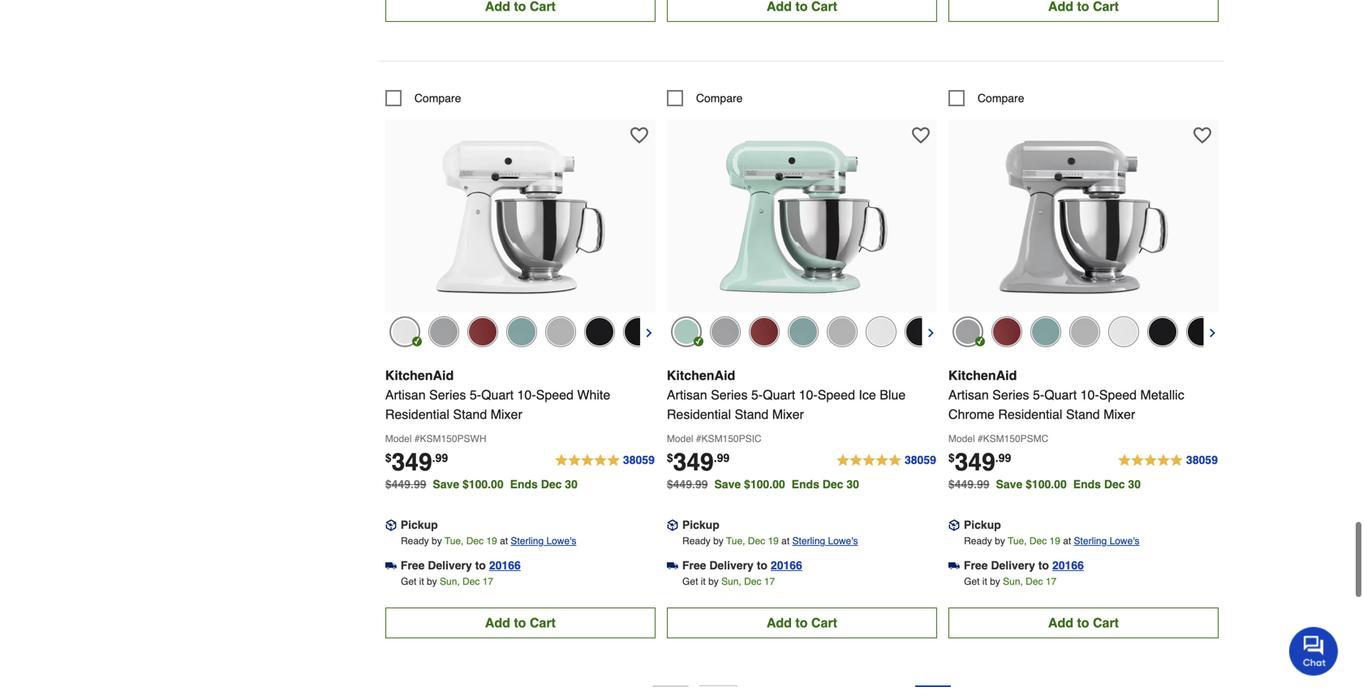Task type: describe. For each thing, give the bounding box(es) containing it.
get for 2nd pickup icon from right
[[401, 576, 417, 588]]

3 add from the left
[[1049, 616, 1074, 631]]

stand for artisan series 5-quart 10-speed metallic chrome residential stand mixer
[[1066, 407, 1100, 422]]

sterling for 20166 button related to 2nd pickup icon from right
[[511, 536, 544, 547]]

$ 349 .99 for was price $449.99 element associated with ends dec 30 element for 3rd '38059' button from the left
[[949, 449, 1012, 477]]

1 pickup image from the left
[[385, 520, 397, 531]]

ready for 2nd pickup icon
[[964, 536, 993, 547]]

mixer inside kitchenaid artisan series 5-quart 10-speed white residential stand mixer
[[491, 407, 523, 422]]

artisan for artisan series 5-quart 10-speed metallic chrome residential stand mixer
[[949, 388, 989, 403]]

series for artisan series 5-quart 10-speed metallic chrome residential stand mixer
[[993, 388, 1030, 403]]

ends for ends dec 30 element for 3rd '38059' button from the left
[[1074, 478, 1101, 491]]

lowe's for 2nd pickup icon from right
[[547, 536, 577, 547]]

speed for ice
[[818, 388, 856, 403]]

truck filled image for pickup image
[[667, 560, 678, 572]]

ready by tue, dec 19 at sterling lowe's for 20166 button related to 2nd pickup icon
[[964, 536, 1140, 547]]

save for was price $449.99 element corresponding to ends dec 30 element for third '38059' button from right's "actual price $349.99" element
[[433, 478, 460, 491]]

model # ksm150psmc
[[949, 434, 1049, 445]]

pickup for pickup image
[[683, 519, 720, 532]]

38059 for 3rd '38059' button from the left
[[1187, 454, 1218, 467]]

20166 button for 2nd pickup icon
[[1053, 558, 1084, 574]]

save for was price $449.99 element associated with ends dec 30 element for 3rd '38059' button from the left "actual price $349.99" element
[[996, 478, 1023, 491]]

mixer for kitchenaid artisan series 5-quart 10-speed metallic chrome residential stand mixer
[[1104, 407, 1136, 422]]

20166 for 20166 button related to 2nd pickup icon from right
[[489, 559, 521, 572]]

actual price $349.99 element for was price $449.99 element associated with ends dec 30 element for 3rd '38059' button from the left
[[949, 449, 1012, 477]]

17 for 20166 button corresponding to pickup image
[[764, 576, 775, 588]]

kitchenaid artisan series 5-quart 10-speed metallic chrome residential stand mixer
[[949, 368, 1185, 422]]

17 for 20166 button related to 2nd pickup icon
[[1046, 576, 1057, 588]]

savings save $100.00 element for 3rd '38059' button from the left
[[996, 478, 1148, 491]]

ends dec 30 element for third '38059' button from right
[[510, 478, 584, 491]]

quart for blue
[[763, 388, 796, 403]]

30 for ends dec 30 element associated with 2nd '38059' button from the right
[[847, 478, 860, 491]]

residential for kitchenaid artisan series 5-quart 10-speed ice blue residential stand mixer
[[667, 407, 731, 422]]

get it by sun, dec 17 for 20166 button corresponding to pickup image
[[683, 576, 775, 588]]

chat invite button image
[[1290, 627, 1339, 676]]

ends for ends dec 30 element associated with 2nd '38059' button from the right
[[792, 478, 820, 491]]

5013704367 element
[[385, 90, 461, 106]]

sterling lowe's button for 20166 button corresponding to pickup image
[[793, 533, 858, 550]]

series for artisan series 5-quart 10-speed ice blue residential stand mixer
[[711, 388, 748, 403]]

artisan for artisan series 5-quart 10-speed white residential stand mixer
[[385, 388, 426, 403]]

1 add to cart from the left
[[485, 616, 556, 631]]

ksm150pswh
[[420, 434, 487, 445]]

it for truck filled image for 2nd pickup icon
[[983, 576, 988, 588]]

$ for was price $449.99 element associated with ends dec 30 element for 3rd '38059' button from the left "actual price $349.99" element
[[949, 452, 955, 465]]

kitchenaid artisan series 5-quart 10-speed metallic chrome residential stand mixer image
[[995, 128, 1173, 306]]

model for artisan series 5-quart 10-speed ice blue residential stand mixer
[[667, 434, 694, 445]]

at for 2nd pickup icon from right
[[500, 536, 508, 547]]

at for pickup image
[[782, 536, 790, 547]]

2 add from the left
[[767, 616, 792, 631]]

5013721021 element
[[667, 90, 743, 106]]

ice
[[859, 388, 876, 403]]

ready by tue, dec 19 at sterling lowe's for 20166 button related to 2nd pickup icon from right
[[401, 536, 577, 547]]

kitchenaid artisan series 5-quart 10-speed white residential stand mixer image
[[431, 128, 610, 306]]

2 add to cart button from the left
[[667, 608, 937, 639]]

residential inside kitchenaid artisan series 5-quart 10-speed white residential stand mixer
[[385, 407, 450, 422]]

get for 2nd pickup icon
[[964, 576, 980, 588]]

1 metallic chrome image from the left
[[428, 317, 459, 348]]

lowe's for pickup image
[[828, 536, 858, 547]]

38059 for third '38059' button from right
[[623, 454, 655, 467]]

2 aqua sky image from the left
[[1031, 317, 1062, 348]]

1 aqua sky image from the left
[[506, 317, 537, 348]]

quart for chrome
[[1045, 388, 1077, 403]]

2 onyx black image from the left
[[905, 317, 936, 348]]

19 for 20166 button related to 2nd pickup icon
[[1050, 536, 1061, 547]]

30 for ends dec 30 element for third '38059' button from right
[[565, 478, 578, 491]]

save for "actual price $349.99" element corresponding to was price $449.99 element associated with ends dec 30 element associated with 2nd '38059' button from the right
[[715, 478, 741, 491]]

ends dec 30 element for 2nd '38059' button from the right
[[792, 478, 866, 491]]

ends dec 30 element for 3rd '38059' button from the left
[[1074, 478, 1148, 491]]

1 cart from the left
[[530, 616, 556, 631]]

savings save $100.00 element for third '38059' button from right
[[433, 478, 584, 491]]

free delivery to 20166 for 20166 button related to 2nd pickup icon
[[964, 559, 1084, 572]]

model # ksm150psic
[[667, 434, 762, 445]]

1 add from the left
[[485, 616, 510, 631]]

metallic chrome image
[[710, 317, 741, 348]]

.99 for was price $449.99 element associated with ends dec 30 element for 3rd '38059' button from the left "actual price $349.99" element
[[996, 452, 1012, 465]]

savings save $100.00 element for 2nd '38059' button from the right
[[715, 478, 866, 491]]

# for kitchenaid artisan series 5-quart 10-speed metallic chrome residential stand mixer
[[978, 434, 983, 445]]

10- for white
[[517, 388, 536, 403]]

19 for 20166 button corresponding to pickup image
[[768, 536, 779, 547]]

kitchenaid artisan series 5-quart 10-speed ice blue residential stand mixer image
[[713, 128, 892, 306]]

white image
[[866, 317, 897, 348]]

3 add to cart from the left
[[1049, 616, 1119, 631]]

5 stars image for savings save $100.00 element corresponding to 2nd '38059' button from the right
[[836, 451, 937, 471]]

kitchenaid for kitchenaid artisan series 5-quart 10-speed white residential stand mixer
[[385, 368, 454, 383]]

19 for 20166 button related to 2nd pickup icon from right
[[487, 536, 497, 547]]

$ 349 .99 for was price $449.99 element corresponding to ends dec 30 element for third '38059' button from right
[[385, 449, 448, 477]]

3 38059 button from the left
[[1118, 451, 1219, 471]]

3 add to cart button from the left
[[949, 608, 1219, 639]]

5 stars image for third '38059' button from right savings save $100.00 element
[[554, 451, 656, 471]]

5- for residential
[[470, 388, 481, 403]]

1 white image from the left
[[389, 317, 420, 348]]

delivery for 20166 button related to 2nd pickup icon from right
[[428, 559, 472, 572]]

sterling for 20166 button corresponding to pickup image
[[793, 536, 826, 547]]

compare for 5013721021 element
[[696, 92, 743, 105]]

1 onyx black image from the left
[[584, 317, 615, 348]]

17 for 20166 button related to 2nd pickup icon from right
[[483, 576, 494, 588]]

2 metallic chrome image from the left
[[953, 317, 984, 348]]

kitchenaid artisan series 5-quart 10-speed white residential stand mixer
[[385, 368, 611, 422]]

ksm150psmc
[[983, 434, 1049, 445]]

kitchenaid for kitchenaid artisan series 5-quart 10-speed metallic chrome residential stand mixer
[[949, 368, 1017, 383]]

stand inside kitchenaid artisan series 5-quart 10-speed white residential stand mixer
[[453, 407, 487, 422]]

compare for 5013720341 "element"
[[978, 92, 1025, 105]]

speed for metallic
[[1100, 388, 1137, 403]]

# for kitchenaid artisan series 5-quart 10-speed white residential stand mixer
[[415, 434, 420, 445]]

2 38059 button from the left
[[836, 451, 937, 471]]

3 cart from the left
[[1093, 616, 1119, 631]]

blue
[[880, 388, 906, 403]]

1 add to cart button from the left
[[385, 608, 656, 639]]

ksm150psic
[[702, 434, 762, 445]]

2 empire red image from the left
[[992, 317, 1023, 348]]

5- for chrome
[[1033, 388, 1045, 403]]

series for artisan series 5-quart 10-speed white residential stand mixer
[[429, 388, 466, 403]]

$449.99 for was price $449.99 element associated with ends dec 30 element associated with 2nd '38059' button from the right
[[667, 478, 708, 491]]

$100.00 for ends dec 30 element for third '38059' button from right
[[463, 478, 504, 491]]



Task type: vqa. For each thing, say whether or not it's contained in the screenshot.
Stones
no



Task type: locate. For each thing, give the bounding box(es) containing it.
savings save $100.00 element down ksm150psmc
[[996, 478, 1148, 491]]

1 sun, from the left
[[440, 576, 460, 588]]

2 get from the left
[[683, 576, 698, 588]]

10- inside kitchenaid artisan series 5-quart 10-speed ice blue residential stand mixer
[[799, 388, 818, 403]]

kitchenaid
[[385, 368, 454, 383], [667, 368, 736, 383], [949, 368, 1017, 383]]

it for pickup image truck filled image
[[701, 576, 706, 588]]

5- inside kitchenaid artisan series 5-quart 10-speed metallic chrome residential stand mixer
[[1033, 388, 1045, 403]]

sterling lowe's button
[[511, 533, 577, 550], [793, 533, 858, 550], [1074, 533, 1140, 550]]

349 down model # ksm150psmc
[[955, 449, 996, 477]]

3 ends dec 30 element from the left
[[1074, 478, 1148, 491]]

kitchenaid down ice image
[[667, 368, 736, 383]]

1 19 from the left
[[487, 536, 497, 547]]

0 horizontal spatial kitchenaid
[[385, 368, 454, 383]]

5 stars image for 3rd '38059' button from the left's savings save $100.00 element
[[1118, 451, 1219, 471]]

1 horizontal spatial 5 stars image
[[836, 451, 937, 471]]

1 horizontal spatial truck filled image
[[949, 560, 960, 572]]

get it by sun, dec 17 for 20166 button related to 2nd pickup icon from right
[[401, 576, 494, 588]]

$449.99 down model # ksm150psmc
[[949, 478, 990, 491]]

$ down chrome on the right bottom of the page
[[949, 452, 955, 465]]

2 horizontal spatial delivery
[[991, 559, 1036, 572]]

was price $449.99 element for ends dec 30 element associated with 2nd '38059' button from the right
[[667, 474, 715, 491]]

$449.99 save $100.00 ends dec 30 down ksm150pswh
[[385, 478, 578, 491]]

2 19 from the left
[[768, 536, 779, 547]]

1 20166 button from the left
[[489, 558, 521, 574]]

at
[[500, 536, 508, 547], [782, 536, 790, 547], [1063, 536, 1072, 547]]

1 horizontal spatial 19
[[768, 536, 779, 547]]

3 30 from the left
[[1129, 478, 1141, 491]]

3 it from the left
[[983, 576, 988, 588]]

was price $449.99 element for ends dec 30 element for third '38059' button from right
[[385, 474, 433, 491]]

1 horizontal spatial pickup
[[683, 519, 720, 532]]

1 ready by tue, dec 19 at sterling lowe's from the left
[[401, 536, 577, 547]]

2 horizontal spatial lowe's
[[1110, 536, 1140, 547]]

1 horizontal spatial 30
[[847, 478, 860, 491]]

$100.00 for ends dec 30 element associated with 2nd '38059' button from the right
[[744, 478, 785, 491]]

metallic
[[1141, 388, 1185, 403]]

1 artisan from the left
[[385, 388, 426, 403]]

artisan up model # ksm150psic
[[667, 388, 708, 403]]

ends dec 30 element
[[510, 478, 584, 491], [792, 478, 866, 491], [1074, 478, 1148, 491]]

sun, for 20166 button related to 2nd pickup icon from right
[[440, 576, 460, 588]]

kitchenaid up model # ksm150pswh
[[385, 368, 454, 383]]

residential inside kitchenaid artisan series 5-quart 10-speed metallic chrome residential stand mixer
[[999, 407, 1063, 422]]

2 white image from the left
[[1109, 317, 1140, 348]]

5- up ksm150psmc
[[1033, 388, 1045, 403]]

0 horizontal spatial sterling
[[511, 536, 544, 547]]

quart down empire red image
[[763, 388, 796, 403]]

1 heart outline image from the left
[[631, 127, 648, 145]]

get it by sun, dec 17 for 20166 button related to 2nd pickup icon
[[964, 576, 1057, 588]]

.99
[[432, 452, 448, 465], [714, 452, 730, 465], [996, 452, 1012, 465]]

save down ksm150pswh
[[433, 478, 460, 491]]

ice image
[[671, 317, 702, 348]]

17
[[483, 576, 494, 588], [764, 576, 775, 588], [1046, 576, 1057, 588]]

3 ready from the left
[[964, 536, 993, 547]]

add to cart button
[[385, 608, 656, 639], [667, 608, 937, 639], [949, 608, 1219, 639]]

1 5- from the left
[[470, 388, 481, 403]]

0 horizontal spatial model
[[385, 434, 412, 445]]

5013720341 element
[[949, 90, 1025, 106]]

2 horizontal spatial 5-
[[1033, 388, 1045, 403]]

model left ksm150pswh
[[385, 434, 412, 445]]

10- for ice
[[799, 388, 818, 403]]

series
[[429, 388, 466, 403], [711, 388, 748, 403], [993, 388, 1030, 403]]

0 horizontal spatial ends
[[510, 478, 538, 491]]

2 pickup image from the left
[[949, 520, 960, 531]]

1 20166 from the left
[[489, 559, 521, 572]]

0 horizontal spatial add to cart
[[485, 616, 556, 631]]

model for artisan series 5-quart 10-speed white residential stand mixer
[[385, 434, 412, 445]]

white
[[577, 388, 611, 403]]

compare
[[415, 92, 461, 105], [696, 92, 743, 105], [978, 92, 1025, 105]]

1 10- from the left
[[517, 388, 536, 403]]

38059 for 2nd '38059' button from the right
[[905, 454, 937, 467]]

2 horizontal spatial artisan
[[949, 388, 989, 403]]

sterling lowe's button for 20166 button related to 2nd pickup icon from right
[[511, 533, 577, 550]]

20166 button
[[489, 558, 521, 574], [771, 558, 803, 574], [1053, 558, 1084, 574]]

pickup
[[401, 519, 438, 532], [683, 519, 720, 532], [964, 519, 1001, 532]]

349 for ends dec 30 element for third '38059' button from right
[[392, 449, 432, 477]]

quart inside kitchenaid artisan series 5-quart 10-speed ice blue residential stand mixer
[[763, 388, 796, 403]]

2 sun, from the left
[[722, 576, 742, 588]]

artisan up chrome on the right bottom of the page
[[949, 388, 989, 403]]

by
[[432, 536, 442, 547], [714, 536, 724, 547], [995, 536, 1006, 547], [427, 576, 437, 588], [709, 576, 719, 588], [990, 576, 1001, 588]]

1 horizontal spatial sterling
[[793, 536, 826, 547]]

$449.99 save $100.00 ends dec 30
[[385, 478, 578, 491], [667, 478, 860, 491], [949, 478, 1141, 491]]

get
[[401, 576, 417, 588], [683, 576, 698, 588], [964, 576, 980, 588]]

2 contour silver image from the left
[[827, 317, 858, 348]]

3 get from the left
[[964, 576, 980, 588]]

was price $449.99 element down model # ksm150pswh
[[385, 474, 433, 491]]

speed inside kitchenaid artisan series 5-quart 10-speed white residential stand mixer
[[536, 388, 574, 403]]

10- left ice
[[799, 388, 818, 403]]

model
[[385, 434, 412, 445], [667, 434, 694, 445], [949, 434, 975, 445]]

actual price $349.99 element for was price $449.99 element corresponding to ends dec 30 element for third '38059' button from right
[[385, 449, 448, 477]]

dec
[[541, 478, 562, 491], [823, 478, 844, 491], [1105, 478, 1125, 491], [466, 536, 484, 547], [748, 536, 766, 547], [1030, 536, 1047, 547], [463, 576, 480, 588], [744, 576, 762, 588], [1026, 576, 1043, 588]]

1 horizontal spatial add
[[767, 616, 792, 631]]

0 horizontal spatial $449.99 save $100.00 ends dec 30
[[385, 478, 578, 491]]

10- inside kitchenaid artisan series 5-quart 10-speed white residential stand mixer
[[517, 388, 536, 403]]

1 $449.99 save $100.00 ends dec 30 from the left
[[385, 478, 578, 491]]

stand
[[453, 407, 487, 422], [735, 407, 769, 422], [1066, 407, 1100, 422]]

0 horizontal spatial quart
[[481, 388, 514, 403]]

1 horizontal spatial mixer
[[773, 407, 804, 422]]

$449.99 down model # ksm150pswh
[[385, 478, 426, 491]]

30
[[565, 478, 578, 491], [847, 478, 860, 491], [1129, 478, 1141, 491]]

quart for residential
[[481, 388, 514, 403]]

sterling lowe's button for 20166 button related to 2nd pickup icon
[[1074, 533, 1140, 550]]

kitchenaid inside kitchenaid artisan series 5-quart 10-speed white residential stand mixer
[[385, 368, 454, 383]]

.99 down model # ksm150psmc
[[996, 452, 1012, 465]]

contour silver image
[[545, 317, 576, 348], [827, 317, 858, 348]]

2 horizontal spatial $449.99
[[949, 478, 990, 491]]

artisan up model # ksm150pswh
[[385, 388, 426, 403]]

kitchenaid up chrome on the right bottom of the page
[[949, 368, 1017, 383]]

1 horizontal spatial metallic chrome image
[[953, 317, 984, 348]]

kitchenaid artisan series 5-quart 10-speed ice blue residential stand mixer
[[667, 368, 906, 422]]

2 horizontal spatial 38059 button
[[1118, 451, 1219, 471]]

aqua sky image
[[506, 317, 537, 348], [1031, 317, 1062, 348]]

2 horizontal spatial .99
[[996, 452, 1012, 465]]

was price $449.99 element down model # ksm150psmc
[[949, 474, 996, 491]]

5-
[[470, 388, 481, 403], [752, 388, 763, 403], [1033, 388, 1045, 403]]

stand inside kitchenaid artisan series 5-quart 10-speed metallic chrome residential stand mixer
[[1066, 407, 1100, 422]]

black matte image right onyx black icon
[[1187, 317, 1217, 348]]

quart
[[481, 388, 514, 403], [763, 388, 796, 403], [1045, 388, 1077, 403]]

speed
[[536, 388, 574, 403], [818, 388, 856, 403], [1100, 388, 1137, 403]]

1 horizontal spatial 10-
[[799, 388, 818, 403]]

3 sterling lowe's button from the left
[[1074, 533, 1140, 550]]

residential for kitchenaid artisan series 5-quart 10-speed metallic chrome residential stand mixer
[[999, 407, 1063, 422]]

#
[[415, 434, 420, 445], [696, 434, 702, 445], [978, 434, 983, 445]]

2 $449.99 save $100.00 ends dec 30 from the left
[[667, 478, 860, 491]]

0 horizontal spatial 349
[[392, 449, 432, 477]]

speed left white
[[536, 388, 574, 403]]

speed inside kitchenaid artisan series 5-quart 10-speed ice blue residential stand mixer
[[818, 388, 856, 403]]

0 horizontal spatial actual price $349.99 element
[[385, 449, 448, 477]]

kitchenaid for kitchenaid artisan series 5-quart 10-speed ice blue residential stand mixer
[[667, 368, 736, 383]]

0 horizontal spatial 5-
[[470, 388, 481, 403]]

series up ksm150pswh
[[429, 388, 466, 403]]

2 kitchenaid from the left
[[667, 368, 736, 383]]

10- for metallic
[[1081, 388, 1100, 403]]

2 horizontal spatial get
[[964, 576, 980, 588]]

onyx black image
[[1148, 317, 1179, 348]]

delivery
[[428, 559, 472, 572], [710, 559, 754, 572], [991, 559, 1036, 572]]

1 horizontal spatial .99
[[714, 452, 730, 465]]

1 speed from the left
[[536, 388, 574, 403]]

black matte image
[[623, 317, 654, 348], [1187, 317, 1217, 348]]

1 horizontal spatial lowe's
[[828, 536, 858, 547]]

1 horizontal spatial heart outline image
[[1194, 127, 1212, 145]]

38059 button down the blue
[[836, 451, 937, 471]]

5 stars image
[[554, 451, 656, 471], [836, 451, 937, 471], [1118, 451, 1219, 471]]

empire red image
[[467, 317, 498, 348], [992, 317, 1023, 348]]

artisan inside kitchenaid artisan series 5-quart 10-speed white residential stand mixer
[[385, 388, 426, 403]]

1 black matte image from the left
[[623, 317, 654, 348]]

.99 down model # ksm150pswh
[[432, 452, 448, 465]]

$
[[385, 452, 392, 465], [667, 452, 673, 465], [949, 452, 955, 465]]

1 horizontal spatial 5-
[[752, 388, 763, 403]]

save down ksm150psmc
[[996, 478, 1023, 491]]

artisan for artisan series 5-quart 10-speed ice blue residential stand mixer
[[667, 388, 708, 403]]

0 horizontal spatial 5 stars image
[[554, 451, 656, 471]]

2 horizontal spatial 19
[[1050, 536, 1061, 547]]

2 horizontal spatial $100.00
[[1026, 478, 1067, 491]]

$100.00 down ksm150psic
[[744, 478, 785, 491]]

1 349 from the left
[[392, 449, 432, 477]]

2 horizontal spatial 10-
[[1081, 388, 1100, 403]]

residential up ksm150psmc
[[999, 407, 1063, 422]]

pickup image
[[385, 520, 397, 531], [949, 520, 960, 531]]

get for pickup image
[[683, 576, 698, 588]]

0 horizontal spatial $
[[385, 452, 392, 465]]

$449.99 save $100.00 ends dec 30 down ksm150psmc
[[949, 478, 1141, 491]]

$100.00 down ksm150pswh
[[463, 478, 504, 491]]

onyx black image up white
[[584, 317, 615, 348]]

0 horizontal spatial was price $449.99 element
[[385, 474, 433, 491]]

2 $ from the left
[[667, 452, 673, 465]]

$449.99 save $100.00 ends dec 30 for ends dec 30 element for third '38059' button from right
[[385, 478, 578, 491]]

add to cart
[[485, 616, 556, 631], [767, 616, 838, 631], [1049, 616, 1119, 631]]

heart outline image
[[631, 127, 648, 145], [1194, 127, 1212, 145]]

10- left white
[[517, 388, 536, 403]]

pickup image
[[667, 520, 678, 531]]

contour silver image
[[1070, 317, 1101, 348]]

$100.00
[[463, 478, 504, 491], [744, 478, 785, 491], [1026, 478, 1067, 491]]

3 mixer from the left
[[1104, 407, 1136, 422]]

mixer inside kitchenaid artisan series 5-quart 10-speed ice blue residential stand mixer
[[773, 407, 804, 422]]

$ down model # ksm150pswh
[[385, 452, 392, 465]]

5- up ksm150pswh
[[470, 388, 481, 403]]

349
[[392, 449, 432, 477], [673, 449, 714, 477], [955, 449, 996, 477]]

2 horizontal spatial $449.99 save $100.00 ends dec 30
[[949, 478, 1141, 491]]

tue, for 20166 button related to 2nd pickup icon
[[1008, 536, 1027, 547]]

quart up ksm150psmc
[[1045, 388, 1077, 403]]

2 ready from the left
[[683, 536, 711, 547]]

save
[[433, 478, 460, 491], [715, 478, 741, 491], [996, 478, 1023, 491]]

0 horizontal spatial pickup image
[[385, 520, 397, 531]]

1 kitchenaid from the left
[[385, 368, 454, 383]]

2 horizontal spatial pickup
[[964, 519, 1001, 532]]

2 horizontal spatial model
[[949, 434, 975, 445]]

1 horizontal spatial artisan
[[667, 388, 708, 403]]

compare for 5013704367 element
[[415, 92, 461, 105]]

series inside kitchenaid artisan series 5-quart 10-speed white residential stand mixer
[[429, 388, 466, 403]]

tue,
[[445, 536, 464, 547], [726, 536, 746, 547], [1008, 536, 1027, 547]]

20166
[[489, 559, 521, 572], [771, 559, 803, 572], [1053, 559, 1084, 572]]

0 horizontal spatial truck filled image
[[667, 560, 678, 572]]

get it by sun, dec 17
[[401, 576, 494, 588], [683, 576, 775, 588], [964, 576, 1057, 588]]

$ for was price $449.99 element corresponding to ends dec 30 element for third '38059' button from right's "actual price $349.99" element
[[385, 452, 392, 465]]

quart inside kitchenaid artisan series 5-quart 10-speed metallic chrome residential stand mixer
[[1045, 388, 1077, 403]]

3 $449.99 from the left
[[949, 478, 990, 491]]

to
[[475, 559, 486, 572], [757, 559, 768, 572], [1039, 559, 1050, 572], [514, 616, 526, 631], [796, 616, 808, 631], [1077, 616, 1090, 631]]

delivery for 20166 button related to 2nd pickup icon
[[991, 559, 1036, 572]]

38059 button down white
[[554, 451, 656, 471]]

2 ends from the left
[[792, 478, 820, 491]]

$449.99
[[385, 478, 426, 491], [667, 478, 708, 491], [949, 478, 990, 491]]

speed left ice
[[818, 388, 856, 403]]

2 horizontal spatial sun,
[[1003, 576, 1023, 588]]

1 horizontal spatial $ 349 .99
[[667, 449, 730, 477]]

20166 for 20166 button corresponding to pickup image
[[771, 559, 803, 572]]

5 stars image down white
[[554, 451, 656, 471]]

tue, for 20166 button corresponding to pickup image
[[726, 536, 746, 547]]

0 horizontal spatial ready by tue, dec 19 at sterling lowe's
[[401, 536, 577, 547]]

quart inside kitchenaid artisan series 5-quart 10-speed white residential stand mixer
[[481, 388, 514, 403]]

2 horizontal spatial mixer
[[1104, 407, 1136, 422]]

3 5- from the left
[[1033, 388, 1045, 403]]

2 horizontal spatial 349
[[955, 449, 996, 477]]

1 horizontal spatial $449.99 save $100.00 ends dec 30
[[667, 478, 860, 491]]

20166 for 20166 button related to 2nd pickup icon
[[1053, 559, 1084, 572]]

free for pickup image truck filled image
[[683, 559, 707, 572]]

2 quart from the left
[[763, 388, 796, 403]]

2 actual price $349.99 element from the left
[[667, 449, 730, 477]]

1 horizontal spatial model
[[667, 434, 694, 445]]

actual price $349.99 element down model # ksm150psmc
[[949, 449, 1012, 477]]

1 horizontal spatial get it by sun, dec 17
[[683, 576, 775, 588]]

1 horizontal spatial quart
[[763, 388, 796, 403]]

0 horizontal spatial ends dec 30 element
[[510, 478, 584, 491]]

lowe's
[[547, 536, 577, 547], [828, 536, 858, 547], [1110, 536, 1140, 547]]

2 horizontal spatial tue,
[[1008, 536, 1027, 547]]

delivery for 20166 button corresponding to pickup image
[[710, 559, 754, 572]]

349 down model # ksm150psic
[[673, 449, 714, 477]]

38059 button
[[554, 451, 656, 471], [836, 451, 937, 471], [1118, 451, 1219, 471]]

2 delivery from the left
[[710, 559, 754, 572]]

aqua sky image up kitchenaid artisan series 5-quart 10-speed white residential stand mixer
[[506, 317, 537, 348]]

add
[[485, 616, 510, 631], [767, 616, 792, 631], [1049, 616, 1074, 631]]

onyx black image right white icon
[[905, 317, 936, 348]]

3 free from the left
[[964, 559, 988, 572]]

1 tue, from the left
[[445, 536, 464, 547]]

0 horizontal spatial save
[[433, 478, 460, 491]]

empire red image left contour silver image
[[992, 317, 1023, 348]]

was price $449.99 element up pickup image
[[667, 474, 715, 491]]

$ for "actual price $349.99" element corresponding to was price $449.99 element associated with ends dec 30 element associated with 2nd '38059' button from the right
[[667, 452, 673, 465]]

artisan inside kitchenaid artisan series 5-quart 10-speed metallic chrome residential stand mixer
[[949, 388, 989, 403]]

3 model from the left
[[949, 434, 975, 445]]

0 horizontal spatial contour silver image
[[545, 317, 576, 348]]

3 residential from the left
[[999, 407, 1063, 422]]

1 horizontal spatial $100.00
[[744, 478, 785, 491]]

349 for ends dec 30 element associated with 2nd '38059' button from the right
[[673, 449, 714, 477]]

pickup for 2nd pickup icon
[[964, 519, 1001, 532]]

3 # from the left
[[978, 434, 983, 445]]

2 tue, from the left
[[726, 536, 746, 547]]

20166 button for pickup image
[[771, 558, 803, 574]]

1 horizontal spatial save
[[715, 478, 741, 491]]

ready for pickup image
[[683, 536, 711, 547]]

2 horizontal spatial residential
[[999, 407, 1063, 422]]

2 horizontal spatial stand
[[1066, 407, 1100, 422]]

it for truck filled icon
[[419, 576, 424, 588]]

1 horizontal spatial was price $449.99 element
[[667, 474, 715, 491]]

2 ready by tue, dec 19 at sterling lowe's from the left
[[683, 536, 858, 547]]

onyx black image
[[584, 317, 615, 348], [905, 317, 936, 348]]

model left ksm150psic
[[667, 434, 694, 445]]

tue, for 20166 button related to 2nd pickup icon from right
[[445, 536, 464, 547]]

2 truck filled image from the left
[[949, 560, 960, 572]]

heart outline image
[[912, 127, 930, 145]]

10- inside kitchenaid artisan series 5-quart 10-speed metallic chrome residential stand mixer
[[1081, 388, 1100, 403]]

contour silver image for white icon
[[827, 317, 858, 348]]

series inside kitchenaid artisan series 5-quart 10-speed metallic chrome residential stand mixer
[[993, 388, 1030, 403]]

3 sterling from the left
[[1074, 536, 1107, 547]]

2 speed from the left
[[818, 388, 856, 403]]

1 5 stars image from the left
[[554, 451, 656, 471]]

free delivery to 20166 for 20166 button corresponding to pickup image
[[683, 559, 803, 572]]

1 horizontal spatial 17
[[764, 576, 775, 588]]

lowe's for 2nd pickup icon
[[1110, 536, 1140, 547]]

5- for blue
[[752, 388, 763, 403]]

0 horizontal spatial series
[[429, 388, 466, 403]]

black matte image left ice image
[[623, 317, 654, 348]]

mixer
[[491, 407, 523, 422], [773, 407, 804, 422], [1104, 407, 1136, 422]]

0 horizontal spatial aqua sky image
[[506, 317, 537, 348]]

3 series from the left
[[993, 388, 1030, 403]]

1 ends dec 30 element from the left
[[510, 478, 584, 491]]

$449.99 save $100.00 ends dec 30 down ksm150psic
[[667, 478, 860, 491]]

10- down contour silver image
[[1081, 388, 1100, 403]]

artisan
[[385, 388, 426, 403], [667, 388, 708, 403], [949, 388, 989, 403]]

ends for ends dec 30 element for third '38059' button from right
[[510, 478, 538, 491]]

mixer inside kitchenaid artisan series 5-quart 10-speed metallic chrome residential stand mixer
[[1104, 407, 1136, 422]]

2 heart outline image from the left
[[1194, 127, 1212, 145]]

2 stand from the left
[[735, 407, 769, 422]]

3 stand from the left
[[1066, 407, 1100, 422]]

38059
[[623, 454, 655, 467], [905, 454, 937, 467], [1187, 454, 1218, 467]]

model # ksm150pswh
[[385, 434, 487, 445]]

0 horizontal spatial $ 349 .99
[[385, 449, 448, 477]]

2 horizontal spatial free delivery to 20166
[[964, 559, 1084, 572]]

quart up ksm150pswh
[[481, 388, 514, 403]]

residential up model # ksm150psic
[[667, 407, 731, 422]]

stand inside kitchenaid artisan series 5-quart 10-speed ice blue residential stand mixer
[[735, 407, 769, 422]]

$ down model # ksm150psic
[[667, 452, 673, 465]]

0 horizontal spatial sterling lowe's button
[[511, 533, 577, 550]]

3 ends from the left
[[1074, 478, 1101, 491]]

0 horizontal spatial 19
[[487, 536, 497, 547]]

free delivery to 20166
[[401, 559, 521, 572], [683, 559, 803, 572], [964, 559, 1084, 572]]

residential
[[385, 407, 450, 422], [667, 407, 731, 422], [999, 407, 1063, 422]]

1 .99 from the left
[[432, 452, 448, 465]]

1 horizontal spatial add to cart button
[[667, 608, 937, 639]]

it
[[419, 576, 424, 588], [701, 576, 706, 588], [983, 576, 988, 588]]

save down ksm150psic
[[715, 478, 741, 491]]

$ 349 .99 down model # ksm150psmc
[[949, 449, 1012, 477]]

.99 for was price $449.99 element corresponding to ends dec 30 element for third '38059' button from right's "actual price $349.99" element
[[432, 452, 448, 465]]

2 save from the left
[[715, 478, 741, 491]]

1 series from the left
[[429, 388, 466, 403]]

actual price $349.99 element down model # ksm150pswh
[[385, 449, 448, 477]]

5- up ksm150psic
[[752, 388, 763, 403]]

aqua sky image
[[788, 317, 819, 348]]

1 residential from the left
[[385, 407, 450, 422]]

3 17 from the left
[[1046, 576, 1057, 588]]

$ 349 .99
[[385, 449, 448, 477], [667, 449, 730, 477], [949, 449, 1012, 477]]

speed inside kitchenaid artisan series 5-quart 10-speed metallic chrome residential stand mixer
[[1100, 388, 1137, 403]]

compare inside 5013721021 element
[[696, 92, 743, 105]]

actual price $349.99 element
[[385, 449, 448, 477], [667, 449, 730, 477], [949, 449, 1012, 477]]

metallic chrome image
[[428, 317, 459, 348], [953, 317, 984, 348]]

10-
[[517, 388, 536, 403], [799, 388, 818, 403], [1081, 388, 1100, 403]]

ends
[[510, 478, 538, 491], [792, 478, 820, 491], [1074, 478, 1101, 491]]

stand for artisan series 5-quart 10-speed ice blue residential stand mixer
[[735, 407, 769, 422]]

series up ksm150psic
[[711, 388, 748, 403]]

1 horizontal spatial ready
[[683, 536, 711, 547]]

0 horizontal spatial heart outline image
[[631, 127, 648, 145]]

1 38059 button from the left
[[554, 451, 656, 471]]

2 savings save $100.00 element from the left
[[715, 478, 866, 491]]

5- inside kitchenaid artisan series 5-quart 10-speed white residential stand mixer
[[470, 388, 481, 403]]

3 savings save $100.00 element from the left
[[996, 478, 1148, 491]]

5- inside kitchenaid artisan series 5-quart 10-speed ice blue residential stand mixer
[[752, 388, 763, 403]]

ready by tue, dec 19 at sterling lowe's for 20166 button corresponding to pickup image
[[683, 536, 858, 547]]

2 horizontal spatial 30
[[1129, 478, 1141, 491]]

2 $ 349 .99 from the left
[[667, 449, 730, 477]]

5 stars image down metallic
[[1118, 451, 1219, 471]]

1 horizontal spatial cart
[[812, 616, 838, 631]]

2 add to cart from the left
[[767, 616, 838, 631]]

$449.99 save $100.00 ends dec 30 for ends dec 30 element associated with 2nd '38059' button from the right
[[667, 478, 860, 491]]

1 free delivery to 20166 from the left
[[401, 559, 521, 572]]

3 tue, from the left
[[1008, 536, 1027, 547]]

2 cart from the left
[[812, 616, 838, 631]]

truck filled image
[[667, 560, 678, 572], [949, 560, 960, 572]]

$449.99 save $100.00 ends dec 30 for ends dec 30 element for 3rd '38059' button from the left
[[949, 478, 1141, 491]]

2 black matte image from the left
[[1187, 317, 1217, 348]]

5 stars image down the blue
[[836, 451, 937, 471]]

free for truck filled image for 2nd pickup icon
[[964, 559, 988, 572]]

0 horizontal spatial 20166 button
[[489, 558, 521, 574]]

speed for white
[[536, 388, 574, 403]]

model down chrome on the right bottom of the page
[[949, 434, 975, 445]]

aqua sky image left contour silver image
[[1031, 317, 1062, 348]]

residential up model # ksm150pswh
[[385, 407, 450, 422]]

compare inside 5013720341 "element"
[[978, 92, 1025, 105]]

sun, for 20166 button corresponding to pickup image
[[722, 576, 742, 588]]

sun,
[[440, 576, 460, 588], [722, 576, 742, 588], [1003, 576, 1023, 588]]

1 quart from the left
[[481, 388, 514, 403]]

2 $100.00 from the left
[[744, 478, 785, 491]]

$449.99 up pickup image
[[667, 478, 708, 491]]

2 horizontal spatial 20166
[[1053, 559, 1084, 572]]

38059 button down metallic
[[1118, 451, 1219, 471]]

1 horizontal spatial black matte image
[[1187, 317, 1217, 348]]

3 free delivery to 20166 from the left
[[964, 559, 1084, 572]]

1 horizontal spatial tue,
[[726, 536, 746, 547]]

2 horizontal spatial ready by tue, dec 19 at sterling lowe's
[[964, 536, 1140, 547]]

1 horizontal spatial at
[[782, 536, 790, 547]]

truck filled image
[[385, 560, 397, 572]]

series inside kitchenaid artisan series 5-quart 10-speed ice blue residential stand mixer
[[711, 388, 748, 403]]

truck filled image for 2nd pickup icon
[[949, 560, 960, 572]]

1 horizontal spatial it
[[701, 576, 706, 588]]

2 horizontal spatial ends dec 30 element
[[1074, 478, 1148, 491]]

1 horizontal spatial $
[[667, 452, 673, 465]]

compare inside 5013704367 element
[[415, 92, 461, 105]]

2 349 from the left
[[673, 449, 714, 477]]

3 20166 button from the left
[[1053, 558, 1084, 574]]

ready
[[401, 536, 429, 547], [683, 536, 711, 547], [964, 536, 993, 547]]

0 horizontal spatial 30
[[565, 478, 578, 491]]

empire red image up kitchenaid artisan series 5-quart 10-speed white residential stand mixer
[[467, 317, 498, 348]]

1 empire red image from the left
[[467, 317, 498, 348]]

3 delivery from the left
[[991, 559, 1036, 572]]

1 lowe's from the left
[[547, 536, 577, 547]]

3 $ from the left
[[949, 452, 955, 465]]

was price $449.99 element for ends dec 30 element for 3rd '38059' button from the left
[[949, 474, 996, 491]]

ready by tue, dec 19 at sterling lowe's
[[401, 536, 577, 547], [683, 536, 858, 547], [964, 536, 1140, 547]]

1 horizontal spatial compare
[[696, 92, 743, 105]]

$100.00 for ends dec 30 element for 3rd '38059' button from the left
[[1026, 478, 1067, 491]]

0 horizontal spatial compare
[[415, 92, 461, 105]]

.99 down model # ksm150psic
[[714, 452, 730, 465]]

savings save $100.00 element down ksm150psic
[[715, 478, 866, 491]]

sterling for 20166 button related to 2nd pickup icon
[[1074, 536, 1107, 547]]

2 ends dec 30 element from the left
[[792, 478, 866, 491]]

2 horizontal spatial 17
[[1046, 576, 1057, 588]]

at for 2nd pickup icon
[[1063, 536, 1072, 547]]

0 horizontal spatial #
[[415, 434, 420, 445]]

1 horizontal spatial #
[[696, 434, 702, 445]]

0 horizontal spatial stand
[[453, 407, 487, 422]]

free
[[401, 559, 425, 572], [683, 559, 707, 572], [964, 559, 988, 572]]

0 horizontal spatial artisan
[[385, 388, 426, 403]]

was price $449.99 element
[[385, 474, 433, 491], [667, 474, 715, 491], [949, 474, 996, 491]]

3 lowe's from the left
[[1110, 536, 1140, 547]]

series up chrome on the right bottom of the page
[[993, 388, 1030, 403]]

savings save $100.00 element
[[433, 478, 584, 491], [715, 478, 866, 491], [996, 478, 1148, 491]]

1 $ from the left
[[385, 452, 392, 465]]

1 get it by sun, dec 17 from the left
[[401, 576, 494, 588]]

3 quart from the left
[[1045, 388, 1077, 403]]

kitchenaid inside kitchenaid artisan series 5-quart 10-speed ice blue residential stand mixer
[[667, 368, 736, 383]]

artisan inside kitchenaid artisan series 5-quart 10-speed ice blue residential stand mixer
[[667, 388, 708, 403]]

white image
[[389, 317, 420, 348], [1109, 317, 1140, 348]]

2 compare from the left
[[696, 92, 743, 105]]

residential inside kitchenaid artisan series 5-quart 10-speed ice blue residential stand mixer
[[667, 407, 731, 422]]

speed left metallic
[[1100, 388, 1137, 403]]

$ 349 .99 down model # ksm150pswh
[[385, 449, 448, 477]]

3 $100.00 from the left
[[1026, 478, 1067, 491]]

2 horizontal spatial add
[[1049, 616, 1074, 631]]

cart
[[530, 616, 556, 631], [812, 616, 838, 631], [1093, 616, 1119, 631]]

savings save $100.00 element down ksm150pswh
[[433, 478, 584, 491]]

ready for 2nd pickup icon from right
[[401, 536, 429, 547]]

empire red image
[[749, 317, 780, 348]]

349 down model # ksm150pswh
[[392, 449, 432, 477]]

model for artisan series 5-quart 10-speed metallic chrome residential stand mixer
[[949, 434, 975, 445]]

349 for ends dec 30 element for 3rd '38059' button from the left
[[955, 449, 996, 477]]

$ 349 .99 down model # ksm150psic
[[667, 449, 730, 477]]

actual price $349.99 element down model # ksm150psic
[[667, 449, 730, 477]]

0 horizontal spatial lowe's
[[547, 536, 577, 547]]

1 38059 from the left
[[623, 454, 655, 467]]

19
[[487, 536, 497, 547], [768, 536, 779, 547], [1050, 536, 1061, 547]]

kitchenaid inside kitchenaid artisan series 5-quart 10-speed metallic chrome residential stand mixer
[[949, 368, 1017, 383]]

2 horizontal spatial $
[[949, 452, 955, 465]]

1 horizontal spatial savings save $100.00 element
[[715, 478, 866, 491]]

0 horizontal spatial $100.00
[[463, 478, 504, 491]]

1 horizontal spatial white image
[[1109, 317, 1140, 348]]

.99 for "actual price $349.99" element corresponding to was price $449.99 element associated with ends dec 30 element associated with 2nd '38059' button from the right
[[714, 452, 730, 465]]

0 horizontal spatial free
[[401, 559, 425, 572]]

20166 button for 2nd pickup icon from right
[[489, 558, 521, 574]]

3 38059 from the left
[[1187, 454, 1218, 467]]

chrome
[[949, 407, 995, 422]]

0 horizontal spatial mixer
[[491, 407, 523, 422]]

sterling
[[511, 536, 544, 547], [793, 536, 826, 547], [1074, 536, 1107, 547]]

$100.00 down ksm150psmc
[[1026, 478, 1067, 491]]

1 was price $449.99 element from the left
[[385, 474, 433, 491]]

0 horizontal spatial 38059 button
[[554, 451, 656, 471]]

3 actual price $349.99 element from the left
[[949, 449, 1012, 477]]

2 5- from the left
[[752, 388, 763, 403]]

1 $100.00 from the left
[[463, 478, 504, 491]]



